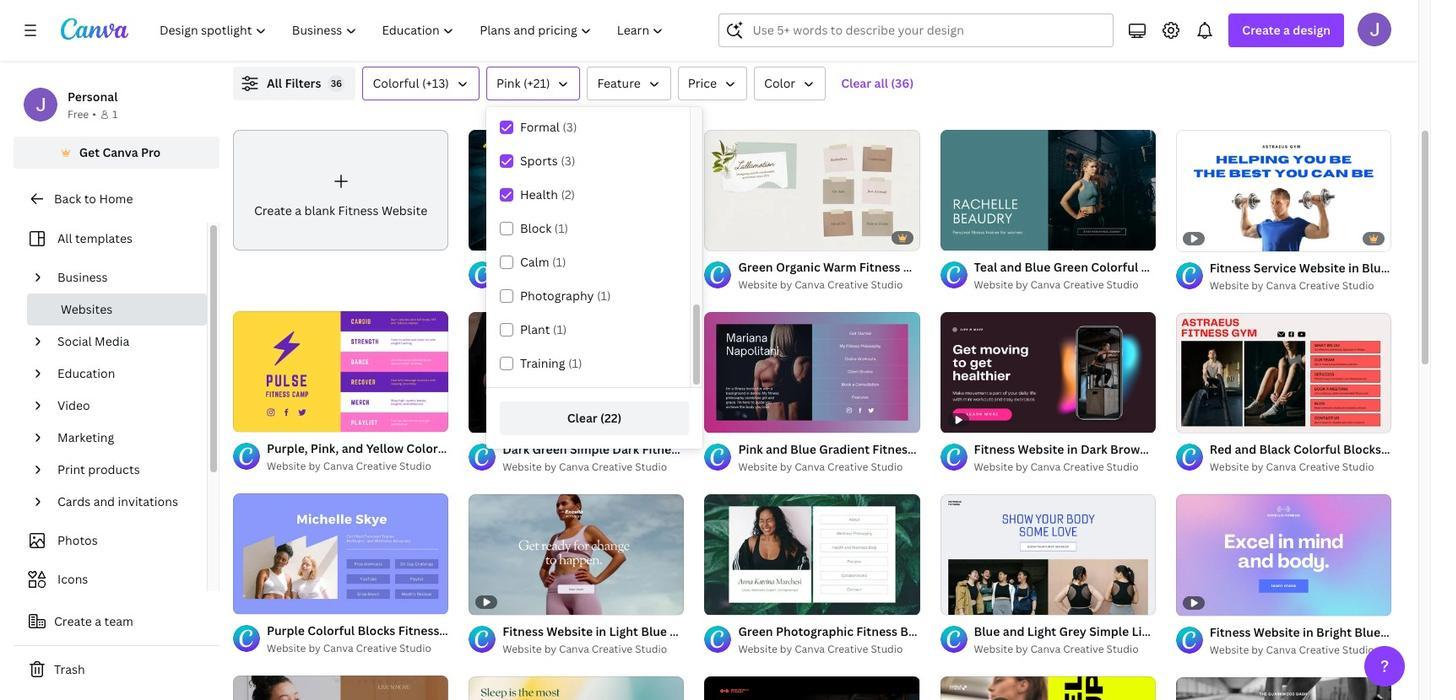 Task type: vqa. For each thing, say whether or not it's contained in the screenshot.
Studio in Teal and Blue Green Colorful Blocks Fitness Service Website Website by Canva Creative Studio
yes



Task type: describe. For each thing, give the bounding box(es) containing it.
create a team
[[54, 614, 133, 630]]

clear all (36) button
[[833, 67, 922, 100]]

marketing link
[[51, 422, 197, 454]]

all
[[874, 75, 888, 91]]

studio inside fitness website in bright blue bright pu website by canva creative studio
[[1342, 643, 1374, 658]]

link inside green photographic fitness bio-link website website by canva creative studio
[[924, 624, 948, 640]]

by inside fitness website in bright blue bright pu website by canva creative studio
[[1251, 643, 1264, 658]]

print products link
[[51, 454, 197, 486]]

and for red and black colorful blocks fitness b website by canva creative studio
[[1235, 442, 1256, 458]]

by inside pink and blue gradient fitness bio-link website website by canva creative studio
[[780, 460, 792, 474]]

by inside blue and light grey simple light fitness service website website by canva creative studio
[[1016, 643, 1028, 657]]

social media
[[57, 333, 129, 350]]

pink and blue gradient fitness bio-link website link
[[738, 441, 1013, 459]]

print
[[57, 462, 85, 478]]

in for fitness website in dark brown neon pink gradients style
[[1067, 442, 1078, 458]]

blue inside blue and light grey simple light fitness service website website by canva creative studio
[[974, 624, 1000, 640]]

pink and blue gradient fitness bio-link website website by canva creative studio
[[738, 441, 1013, 474]]

website by canva creative studio link for purple colorful blocks fitness bio-link website
[[267, 641, 448, 658]]

blue inside pink and blue gradient fitness bio-link website website by canva creative studio
[[790, 441, 816, 457]]

bio- inside pink and blue gradient fitness bio-link website website by canva creative studio
[[916, 441, 940, 457]]

creative inside blue and light grey simple light fitness service website website by canva creative studio
[[1063, 643, 1104, 657]]

clear for clear all (36)
[[841, 75, 871, 91]]

dark green simple dark fitness bio-link website website by canva creative studio
[[503, 441, 782, 474]]

block
[[520, 220, 551, 236]]

canva inside green photographic fitness bio-link website website by canva creative studio
[[795, 642, 825, 657]]

teal and blue green colorful blocks fitness service website image
[[940, 130, 1156, 251]]

of for teal and blue green colorful blocks fitness service website
[[959, 230, 969, 243]]

photography (1)
[[520, 288, 611, 304]]

colorful inside purple colorful blocks fitness bio-link website website by canva creative studio
[[308, 623, 355, 639]]

wh
[[1415, 260, 1431, 276]]

templates for 37 templates
[[248, 91, 306, 107]]

get canva pro
[[79, 144, 161, 160]]

trash
[[54, 662, 85, 678]]

fitness inside fitness service website in blue and wh website by canva creative studio
[[1210, 260, 1251, 276]]

home
[[99, 191, 133, 207]]

service inside teal and blue green colorful blocks fitness service website website by canva creative studio
[[1226, 259, 1268, 275]]

simple inside blue and light grey simple light fitness service website website by canva creative studio
[[1089, 624, 1129, 640]]

price
[[688, 75, 717, 91]]

1 for teal
[[952, 230, 957, 243]]

organic
[[776, 259, 820, 275]]

clear for clear (22)
[[567, 410, 598, 426]]

creative inside pink and blue gradient fitness bio-link website website by canva creative studio
[[827, 460, 868, 474]]

by inside red and black colorful blocks fitness b website by canva creative studio
[[1251, 461, 1264, 475]]

0 vertical spatial 1
[[112, 107, 118, 122]]

1 vertical spatial website by canva creative studio
[[503, 643, 667, 657]]

create for create a team
[[54, 614, 92, 630]]

(1) for block (1)
[[554, 220, 568, 236]]

and for cards and invitations
[[93, 494, 115, 510]]

(3) for sports (3)
[[561, 153, 575, 169]]

canva inside dark green simple dark fitness bio-link website website by canva creative studio
[[559, 460, 589, 474]]

back to home
[[54, 191, 133, 207]]

6 for blue
[[971, 596, 977, 608]]

photography
[[520, 288, 594, 304]]

colorful inside red and black colorful blocks fitness b website by canva creative studio
[[1293, 442, 1341, 458]]

create a design
[[1242, 22, 1331, 38]]

website by canva creative studio link for fitness service website in blue and wh
[[1210, 277, 1391, 294]]

fitness service website in blue and wh website by canva creative studio
[[1210, 260, 1431, 293]]

in for fitness website in bright blue bright pu
[[1303, 625, 1313, 641]]

purple, pink, and yellow colorful blocks fitness bio-link website image
[[233, 312, 448, 433]]

website by canva creative studio link for teal and blue green colorful blocks fitness service website
[[974, 277, 1156, 294]]

pink and blue gradient fitness bio-link website image
[[704, 312, 920, 433]]

fitness inside green organic warm fitness bio-link website website by canva creative studio
[[859, 259, 900, 275]]

purple colorful blocks fitness bio-link website link
[[267, 622, 539, 641]]

cards
[[57, 494, 91, 510]]

studio inside green photographic fitness bio-link website website by canva creative studio
[[871, 642, 903, 657]]

0 horizontal spatial website by canva creative studio
[[267, 460, 431, 474]]

by inside teal and blue green colorful blocks fitness service website website by canva creative studio
[[1016, 278, 1028, 292]]

blue and light grey simple light fitness service website image
[[940, 495, 1156, 616]]

teal and blue green colorful blocks fitness service website link
[[974, 258, 1318, 277]]

to
[[84, 191, 96, 207]]

create for create a blank fitness website
[[254, 202, 292, 218]]

link inside green organic warm fitness bio-link website website by canva creative studio
[[927, 259, 951, 275]]

cards and invitations
[[57, 494, 178, 510]]

canva inside purple colorful blocks fitness bio-link website website by canva creative studio
[[323, 642, 353, 656]]

plant
[[520, 322, 550, 338]]

green inside teal and blue green colorful blocks fitness service website website by canva creative studio
[[1053, 259, 1088, 275]]

creative inside bright yellow and black photographic fitness service website website by canva creative studio
[[592, 278, 633, 292]]

green inside green photographic fitness bio-link website website by canva creative studio
[[738, 624, 773, 640]]

website by canva creative studio link for blue and light grey simple light fitness service website
[[974, 642, 1156, 659]]

(36)
[[891, 75, 914, 91]]

fitness inside fitness website in dark brown neon pink gradients style website by canva creative studio
[[974, 442, 1015, 458]]

creative inside green photographic fitness bio-link website website by canva creative studio
[[827, 642, 868, 657]]

calm
[[520, 254, 549, 270]]

colorful inside teal and blue green colorful blocks fitness service website website by canva creative studio
[[1091, 259, 1138, 275]]

green photographic fitness bio-link website website by canva creative studio
[[738, 624, 997, 657]]

creative inside fitness website in bright blue bright pu website by canva creative studio
[[1299, 643, 1340, 658]]

(1) for training (1)
[[568, 355, 582, 371]]

training (1)
[[520, 355, 582, 371]]

fitness service website in blue and wh link
[[1210, 259, 1431, 277]]

1 of 6 link for blue
[[940, 130, 1156, 251]]

all for all templates
[[57, 230, 72, 247]]

cards and invitations link
[[51, 486, 197, 518]]

training
[[520, 355, 565, 371]]

colorful (+13)
[[373, 75, 449, 91]]

block (1)
[[520, 220, 568, 236]]

canva inside bright yellow and black photographic fitness service website website by canva creative studio
[[559, 278, 589, 292]]

fitness inside 'link'
[[338, 202, 379, 218]]

bio- inside green photographic fitness bio-link website website by canva creative studio
[[900, 624, 924, 640]]

blocks inside purple colorful blocks fitness bio-link website website by canva creative studio
[[358, 623, 395, 639]]

pink inside fitness website in dark brown neon pink gradients style website by canva creative studio
[[1184, 442, 1209, 458]]

purple colorful blocks fitness bio-link website website by canva creative studio
[[267, 623, 539, 656]]

creative inside red and black colorful blocks fitness b website by canva creative studio
[[1299, 461, 1340, 475]]

red
[[1210, 442, 1232, 458]]

canva inside teal and blue green colorful blocks fitness service website website by canva creative studio
[[1030, 278, 1061, 292]]

price button
[[678, 67, 747, 100]]

(1) for plant (1)
[[553, 322, 567, 338]]

create a team button
[[14, 605, 220, 639]]

bright yellow and black photographic fitness service website link
[[503, 258, 856, 277]]

templates for all templates
[[75, 230, 133, 247]]

blank
[[304, 202, 335, 218]]

green organic warm fitness bio-link website link
[[738, 258, 1000, 277]]

website by canva creative studio link for fitness website in dark brown neon pink gradients style
[[974, 460, 1156, 477]]

gradient
[[819, 441, 870, 457]]

purple
[[267, 623, 305, 639]]

green organic warm fitness bio-link website website by canva creative studio
[[738, 259, 1000, 292]]

36 filter options selected element
[[328, 75, 345, 92]]

bright inside bright yellow and black photographic fitness service website website by canva creative studio
[[503, 259, 538, 275]]

link inside purple colorful blocks fitness bio-link website website by canva creative studio
[[466, 623, 490, 639]]

personal
[[68, 89, 118, 105]]

studio inside pink and blue gradient fitness bio-link website website by canva creative studio
[[871, 460, 903, 474]]

sports
[[520, 153, 558, 169]]

get canva pro button
[[14, 137, 220, 169]]

website by canva creative studio link for fitness website in bright blue bright pu
[[1210, 642, 1391, 659]]

creative inside dark green simple dark fitness bio-link website website by canva creative studio
[[592, 460, 633, 474]]

red and black colorful blocks fitness b website by canva creative studio
[[1210, 442, 1431, 475]]

simple inside dark green simple dark fitness bio-link website website by canva creative studio
[[570, 441, 609, 457]]

icons
[[57, 572, 88, 588]]

1 of 6 for blue
[[952, 596, 977, 608]]

clear (22)
[[567, 410, 622, 426]]

creative inside green organic warm fitness bio-link website website by canva creative studio
[[827, 278, 868, 292]]

jacob simon image
[[1358, 13, 1391, 46]]

website inside create a blank fitness website element
[[382, 202, 427, 218]]

canva inside fitness website in bright blue bright pu website by canva creative studio
[[1266, 643, 1296, 658]]

black inside red and black colorful blocks fitness b website by canva creative studio
[[1259, 442, 1291, 458]]

colorful inside button
[[373, 75, 419, 91]]

pink (+21)
[[496, 75, 550, 91]]

and inside fitness service website in blue and wh website by canva creative studio
[[1391, 260, 1412, 276]]

red and black colorful blocks fitness b link
[[1210, 441, 1431, 460]]

all filters
[[267, 75, 321, 91]]

media
[[95, 333, 129, 350]]

clear (22) button
[[500, 402, 689, 436]]

calm (1)
[[520, 254, 566, 270]]

fitness inside bright yellow and black photographic fitness service website website by canva creative studio
[[720, 259, 761, 275]]

blocks inside red and black colorful blocks fitness b website by canva creative studio
[[1343, 442, 1381, 458]]

by inside fitness website in dark brown neon pink gradients style website by canva creative studio
[[1016, 461, 1028, 475]]

fitness inside teal and blue green colorful blocks fitness service website website by canva creative studio
[[1182, 259, 1223, 275]]

neon
[[1150, 442, 1181, 458]]

1 for blue
[[952, 596, 957, 608]]

canva inside blue and light grey simple light fitness service website website by canva creative studio
[[1030, 643, 1061, 657]]

website by canva creative studio link for bright yellow and black photographic fitness service website
[[503, 277, 684, 294]]

top level navigation element
[[149, 14, 678, 47]]

creative inside teal and blue green colorful blocks fitness service website website by canva creative studio
[[1063, 278, 1104, 292]]

color
[[764, 75, 795, 91]]

pink for pink (+21)
[[496, 75, 520, 91]]

by inside fitness service website in blue and wh website by canva creative studio
[[1251, 278, 1264, 293]]

business link
[[51, 262, 197, 294]]

red and black colorful blocks fitness bio-link website image
[[1176, 313, 1391, 434]]

and for teal and blue green colorful blocks fitness service website website by canva creative studio
[[1000, 259, 1022, 275]]

all templates
[[57, 230, 133, 247]]

marketing
[[57, 430, 114, 446]]

0 horizontal spatial dark
[[503, 441, 529, 457]]

website by canva creative studio link for red and black colorful blocks fitness b
[[1210, 460, 1391, 477]]

a for blank
[[295, 202, 301, 218]]

creative inside fitness service website in blue and wh website by canva creative studio
[[1299, 278, 1340, 293]]

dark green simple dark fitness bio-link website link
[[503, 441, 782, 459]]

purple colorful blocks fitness bio-link website image
[[233, 494, 448, 615]]

brown
[[1110, 442, 1147, 458]]

service inside fitness service website in blue and wh website by canva creative studio
[[1254, 260, 1296, 276]]

creative inside purple colorful blocks fitness bio-link website website by canva creative studio
[[356, 642, 397, 656]]

website by canva creative studio link for dark green simple dark fitness bio-link website
[[503, 459, 684, 476]]



Task type: locate. For each thing, give the bounding box(es) containing it.
2 vertical spatial create
[[54, 614, 92, 630]]

formal
[[520, 119, 560, 135]]

light right grey
[[1132, 624, 1161, 640]]

create inside dropdown button
[[1242, 22, 1281, 38]]

0 horizontal spatial bright
[[503, 259, 538, 275]]

1 1 of 6 from the top
[[952, 230, 977, 243]]

and left grey
[[1003, 624, 1025, 640]]

1 horizontal spatial dark
[[612, 441, 639, 457]]

a for team
[[95, 614, 101, 630]]

dark down (22)
[[612, 441, 639, 457]]

bright left yellow on the top
[[503, 259, 538, 275]]

2 horizontal spatial in
[[1348, 260, 1359, 276]]

pink
[[496, 75, 520, 91], [738, 441, 763, 457], [1184, 442, 1209, 458]]

video
[[57, 398, 90, 414]]

bright left pu
[[1383, 625, 1419, 641]]

create inside 'link'
[[254, 202, 292, 218]]

photos
[[57, 533, 98, 549]]

a left blank
[[295, 202, 301, 218]]

studio inside bright yellow and black photographic fitness service website website by canva creative studio
[[635, 278, 667, 292]]

None search field
[[719, 14, 1114, 47]]

and inside pink and blue gradient fitness bio-link website website by canva creative studio
[[766, 441, 787, 457]]

2 vertical spatial 1
[[952, 596, 957, 608]]

style
[[1271, 442, 1300, 458]]

a
[[1283, 22, 1290, 38], [295, 202, 301, 218], [95, 614, 101, 630]]

and left wh
[[1391, 260, 1412, 276]]

1 horizontal spatial blocks
[[1141, 259, 1179, 275]]

simple
[[570, 441, 609, 457], [1089, 624, 1129, 640]]

studio inside teal and blue green colorful blocks fitness service website website by canva creative studio
[[1107, 278, 1139, 292]]

1 vertical spatial templates
[[75, 230, 133, 247]]

colorful
[[373, 75, 419, 91], [1091, 259, 1138, 275], [1293, 442, 1341, 458], [308, 623, 355, 639]]

canva inside fitness website in dark brown neon pink gradients style website by canva creative studio
[[1030, 461, 1061, 475]]

team
[[104, 614, 133, 630]]

free
[[68, 107, 89, 122]]

print products
[[57, 462, 140, 478]]

education link
[[51, 358, 197, 390]]

bright up blue and grey simple dark fitness event website image
[[1316, 625, 1352, 641]]

fitness inside blue and light grey simple light fitness service website website by canva creative studio
[[1164, 624, 1205, 640]]

1 light from the left
[[1027, 624, 1056, 640]]

0 vertical spatial website by canva creative studio
[[267, 460, 431, 474]]

1 vertical spatial in
[[1067, 442, 1078, 458]]

business
[[57, 269, 108, 285]]

create
[[1242, 22, 1281, 38], [254, 202, 292, 218], [54, 614, 92, 630]]

feature button
[[587, 67, 671, 100]]

in
[[1348, 260, 1359, 276], [1067, 442, 1078, 458], [1303, 625, 1313, 641]]

green photographic fitness bio-link website link
[[738, 623, 997, 641]]

1 horizontal spatial photographic
[[776, 624, 854, 640]]

canva inside red and black colorful blocks fitness b website by canva creative studio
[[1266, 461, 1296, 475]]

0 vertical spatial simple
[[570, 441, 609, 457]]

0 vertical spatial in
[[1348, 260, 1359, 276]]

1 vertical spatial create
[[254, 202, 292, 218]]

trash link
[[14, 653, 220, 687]]

clear left (22)
[[567, 410, 598, 426]]

and for blue and light grey simple light fitness service website website by canva creative studio
[[1003, 624, 1025, 640]]

0 horizontal spatial a
[[95, 614, 101, 630]]

formal (3)
[[520, 119, 577, 135]]

sports (3)
[[520, 153, 575, 169]]

green organic warm fitness bio-link website image
[[704, 130, 920, 251]]

2 horizontal spatial bright
[[1383, 625, 1419, 641]]

get
[[79, 144, 100, 160]]

clear
[[841, 75, 871, 91], [567, 410, 598, 426]]

studio inside purple colorful blocks fitness bio-link website website by canva creative studio
[[399, 642, 431, 656]]

1 horizontal spatial templates
[[248, 91, 306, 107]]

blue and light grey simple light fitness service website website by canva creative studio
[[974, 624, 1299, 657]]

2 horizontal spatial create
[[1242, 22, 1281, 38]]

1 vertical spatial black
[[1259, 442, 1291, 458]]

1 vertical spatial (3)
[[561, 153, 575, 169]]

2 horizontal spatial pink
[[1184, 442, 1209, 458]]

dark down the "clear (22)" button
[[503, 441, 529, 457]]

link inside pink and blue gradient fitness bio-link website website by canva creative studio
[[940, 441, 964, 457]]

by inside green organic warm fitness bio-link website website by canva creative studio
[[780, 278, 792, 292]]

simple right grey
[[1089, 624, 1129, 640]]

1 vertical spatial 1 of 6
[[952, 596, 977, 608]]

all templates link
[[24, 223, 197, 255]]

2 light from the left
[[1132, 624, 1161, 640]]

dark left brown
[[1081, 442, 1107, 458]]

a left the team
[[95, 614, 101, 630]]

2 6 from the top
[[971, 596, 977, 608]]

create for create a design
[[1242, 22, 1281, 38]]

photographic inside green photographic fitness bio-link website website by canva creative studio
[[776, 624, 854, 640]]

templates down 'back to home'
[[75, 230, 133, 247]]

bright yellow and black photographic fitness service website image
[[469, 130, 684, 251]]

templates right 37
[[248, 91, 306, 107]]

0 horizontal spatial black
[[605, 259, 637, 275]]

invitations
[[118, 494, 178, 510]]

bio-
[[903, 259, 927, 275], [686, 441, 710, 457], [916, 441, 940, 457], [442, 623, 466, 639], [900, 624, 924, 640]]

blue inside fitness service website in blue and wh website by canva creative studio
[[1362, 260, 1388, 276]]

simple down the "clear (22)" button
[[570, 441, 609, 457]]

photographic
[[640, 259, 717, 275], [776, 624, 854, 640]]

green photographic fitness bio-link website image
[[704, 494, 920, 616]]

health (2)
[[520, 187, 575, 203]]

1 horizontal spatial bright
[[1316, 625, 1352, 641]]

1 horizontal spatial create
[[254, 202, 292, 218]]

back
[[54, 191, 81, 207]]

1 horizontal spatial all
[[267, 75, 282, 91]]

fitness website in dark brown neon pink gradients style link
[[974, 441, 1300, 460]]

create a blank fitness website link
[[233, 130, 448, 251]]

1 vertical spatial 1 of 6 link
[[940, 495, 1156, 616]]

website inside red and black colorful blocks fitness b website by canva creative studio
[[1210, 461, 1249, 475]]

by inside bright yellow and black photographic fitness service website website by canva creative studio
[[544, 278, 556, 292]]

and inside blue and light grey simple light fitness service website website by canva creative studio
[[1003, 624, 1025, 640]]

create down 'icons'
[[54, 614, 92, 630]]

1 of from the top
[[959, 230, 969, 243]]

(3) for formal (3)
[[563, 119, 577, 135]]

teal and blue green colorful blocks fitness service website website by canva creative studio
[[974, 259, 1318, 292]]

studio
[[635, 278, 667, 292], [871, 278, 903, 292], [1107, 278, 1139, 292], [1342, 278, 1374, 293], [399, 460, 431, 474], [635, 460, 667, 474], [871, 460, 903, 474], [1107, 461, 1139, 475], [1342, 461, 1374, 475], [399, 642, 431, 656], [871, 642, 903, 657], [635, 643, 667, 657], [1107, 643, 1139, 657], [1342, 643, 1374, 658]]

1 horizontal spatial pink
[[738, 441, 763, 457]]

create inside button
[[54, 614, 92, 630]]

0 horizontal spatial clear
[[567, 410, 598, 426]]

(3) right sports
[[561, 153, 575, 169]]

1 of 6 link for light
[[940, 495, 1156, 616]]

free •
[[68, 107, 96, 122]]

1 vertical spatial 6
[[971, 596, 977, 608]]

dark for dark
[[612, 441, 639, 457]]

black right yellow on the top
[[605, 259, 637, 275]]

teal
[[974, 259, 997, 275]]

by
[[544, 278, 556, 292], [780, 278, 792, 292], [1016, 278, 1028, 292], [1251, 278, 1264, 293], [309, 460, 321, 474], [544, 460, 556, 474], [780, 460, 792, 474], [1016, 461, 1028, 475], [1251, 461, 1264, 475], [309, 642, 321, 656], [780, 642, 792, 657], [544, 643, 556, 657], [1016, 643, 1028, 657], [1251, 643, 1264, 658]]

video link
[[51, 390, 197, 422]]

0 vertical spatial 1 of 6
[[952, 230, 977, 243]]

2 of from the top
[[959, 596, 969, 608]]

pink inside pink and blue gradient fitness bio-link website website by canva creative studio
[[738, 441, 763, 457]]

2 horizontal spatial a
[[1283, 22, 1290, 38]]

link
[[927, 259, 951, 275], [710, 441, 733, 457], [940, 441, 964, 457], [466, 623, 490, 639], [924, 624, 948, 640]]

clear left all
[[841, 75, 871, 91]]

green
[[738, 259, 773, 275], [1053, 259, 1088, 275], [532, 441, 567, 457], [738, 624, 773, 640]]

service inside bright yellow and black photographic fitness service website website by canva creative studio
[[764, 259, 807, 275]]

2 vertical spatial blocks
[[358, 623, 395, 639]]

photographic inside bright yellow and black photographic fitness service website website by canva creative studio
[[640, 259, 717, 275]]

blue inside teal and blue green colorful blocks fitness service website website by canva creative studio
[[1025, 259, 1051, 275]]

1 horizontal spatial light
[[1132, 624, 1161, 640]]

1 of 6
[[952, 230, 977, 243], [952, 596, 977, 608]]

(1) right the 'calm'
[[552, 254, 566, 270]]

a inside button
[[95, 614, 101, 630]]

and for pink and blue gradient fitness bio-link website website by canva creative studio
[[766, 441, 787, 457]]

social media link
[[51, 326, 197, 358]]

website by canva creative studio link for green photographic fitness bio-link website
[[738, 641, 920, 658]]

2 vertical spatial in
[[1303, 625, 1313, 641]]

0 horizontal spatial blocks
[[358, 623, 395, 639]]

canva inside green organic warm fitness bio-link website website by canva creative studio
[[795, 278, 825, 292]]

light left grey
[[1027, 624, 1056, 640]]

1 vertical spatial blocks
[[1343, 442, 1381, 458]]

and right teal
[[1000, 259, 1022, 275]]

by inside purple colorful blocks fitness bio-link website website by canva creative studio
[[309, 642, 321, 656]]

in up blue and grey simple dark fitness event website image
[[1303, 625, 1313, 641]]

create a design button
[[1229, 14, 1344, 47]]

light
[[1027, 624, 1056, 640], [1132, 624, 1161, 640]]

1 vertical spatial simple
[[1089, 624, 1129, 640]]

(1) right block
[[554, 220, 568, 236]]

2 horizontal spatial blocks
[[1343, 442, 1381, 458]]

gradients
[[1211, 442, 1268, 458]]

canva inside pink and blue gradient fitness bio-link website website by canva creative studio
[[795, 460, 825, 474]]

(1) right plant
[[553, 322, 567, 338]]

0 vertical spatial 6
[[971, 230, 977, 243]]

1 of 6 link
[[940, 130, 1156, 251], [940, 495, 1156, 616]]

0 vertical spatial photographic
[[640, 259, 717, 275]]

blue inside fitness website in bright blue bright pu website by canva creative studio
[[1355, 625, 1381, 641]]

all for all filters
[[267, 75, 282, 91]]

0 vertical spatial black
[[605, 259, 637, 275]]

filters
[[285, 75, 321, 91]]

1 vertical spatial clear
[[567, 410, 598, 426]]

Search search field
[[753, 14, 1103, 46]]

0 vertical spatial 1 of 6 link
[[940, 130, 1156, 251]]

2 1 of 6 link from the top
[[940, 495, 1156, 616]]

1 vertical spatial a
[[295, 202, 301, 218]]

products
[[88, 462, 140, 478]]

of
[[959, 230, 969, 243], [959, 596, 969, 608]]

in left wh
[[1348, 260, 1359, 276]]

education
[[57, 366, 115, 382]]

studio inside fitness website in dark brown neon pink gradients style website by canva creative studio
[[1107, 461, 1139, 475]]

blue and light grey simple light fitness service website link
[[974, 623, 1299, 642]]

36
[[331, 77, 342, 89]]

2 horizontal spatial dark
[[1081, 442, 1107, 458]]

studio inside blue and light grey simple light fitness service website website by canva creative studio
[[1107, 643, 1139, 657]]

1 horizontal spatial clear
[[841, 75, 871, 91]]

1 horizontal spatial a
[[295, 202, 301, 218]]

1 vertical spatial all
[[57, 230, 72, 247]]

1 horizontal spatial in
[[1303, 625, 1313, 641]]

of for blue and light grey simple light fitness service website
[[959, 596, 969, 608]]

canva inside button
[[102, 144, 138, 160]]

bio- inside dark green simple dark fitness bio-link website website by canva creative studio
[[686, 441, 710, 457]]

0 horizontal spatial in
[[1067, 442, 1078, 458]]

green inside dark green simple dark fitness bio-link website website by canva creative studio
[[532, 441, 567, 457]]

studio inside green organic warm fitness bio-link website website by canva creative studio
[[871, 278, 903, 292]]

0 horizontal spatial all
[[57, 230, 72, 247]]

all down back
[[57, 230, 72, 247]]

icons link
[[24, 564, 197, 596]]

1 horizontal spatial simple
[[1089, 624, 1129, 640]]

1 1 of 6 link from the top
[[940, 130, 1156, 251]]

0 vertical spatial templates
[[248, 91, 306, 107]]

fitness website templates image
[[1031, 0, 1391, 22], [1031, 0, 1391, 22]]

service inside blue and light grey simple light fitness service website website by canva creative studio
[[1208, 624, 1250, 640]]

0 horizontal spatial templates
[[75, 230, 133, 247]]

b
[[1428, 442, 1431, 458]]

studio inside dark green simple dark fitness bio-link website website by canva creative studio
[[635, 460, 667, 474]]

0 horizontal spatial create
[[54, 614, 92, 630]]

0 horizontal spatial photographic
[[640, 259, 717, 275]]

(1) for calm (1)
[[552, 254, 566, 270]]

1 vertical spatial of
[[959, 596, 969, 608]]

studio inside red and black colorful blocks fitness b website by canva creative studio
[[1342, 461, 1374, 475]]

(1) right training
[[568, 355, 582, 371]]

back to home link
[[14, 182, 220, 216]]

a left design
[[1283, 22, 1290, 38]]

bio- inside purple colorful blocks fitness bio-link website website by canva creative studio
[[442, 623, 466, 639]]

1 vertical spatial photographic
[[776, 624, 854, 640]]

website by canva creative studio link for green organic warm fitness bio-link website
[[738, 277, 920, 294]]

black right "red"
[[1259, 442, 1291, 458]]

1 of 6 for teal
[[952, 230, 977, 243]]

grey
[[1059, 624, 1086, 640]]

feature
[[597, 75, 641, 91]]

fitness inside pink and blue gradient fitness bio-link website website by canva creative studio
[[872, 441, 914, 457]]

0 vertical spatial all
[[267, 75, 282, 91]]

warm
[[823, 259, 857, 275]]

design
[[1293, 22, 1331, 38]]

and inside red and black colorful blocks fitness b website by canva creative studio
[[1235, 442, 1256, 458]]

6 for teal
[[971, 230, 977, 243]]

0 horizontal spatial light
[[1027, 624, 1056, 640]]

0 vertical spatial clear
[[841, 75, 871, 91]]

creative
[[592, 278, 633, 292], [827, 278, 868, 292], [1063, 278, 1104, 292], [1299, 278, 1340, 293], [356, 460, 397, 474], [592, 460, 633, 474], [827, 460, 868, 474], [1063, 461, 1104, 475], [1299, 461, 1340, 475], [356, 642, 397, 656], [827, 642, 868, 657], [592, 643, 633, 657], [1063, 643, 1104, 657], [1299, 643, 1340, 658]]

a for design
[[1283, 22, 1290, 38]]

a inside 'link'
[[295, 202, 301, 218]]

0 horizontal spatial simple
[[570, 441, 609, 457]]

link inside dark green simple dark fitness bio-link website website by canva creative studio
[[710, 441, 733, 457]]

by inside dark green simple dark fitness bio-link website website by canva creative studio
[[544, 460, 556, 474]]

clear all (36)
[[841, 75, 914, 91]]

fitness website in dark brown neon pink gradients style website by canva creative studio
[[974, 442, 1300, 475]]

social
[[57, 333, 92, 350]]

create left blank
[[254, 202, 292, 218]]

1 horizontal spatial website by canva creative studio
[[503, 643, 667, 657]]

37 templates
[[233, 91, 306, 107]]

0 vertical spatial of
[[959, 230, 969, 243]]

black inside bright yellow and black photographic fitness service website website by canva creative studio
[[605, 259, 637, 275]]

0 vertical spatial create
[[1242, 22, 1281, 38]]

green inside green organic warm fitness bio-link website website by canva creative studio
[[738, 259, 773, 275]]

fitness inside fitness website in bright blue bright pu website by canva creative studio
[[1210, 625, 1251, 641]]

fitness website in bright blue bright pu website by canva creative studio
[[1210, 625, 1431, 658]]

and right "cards"
[[93, 494, 115, 510]]

blue and grey simple dark fitness event website image
[[1176, 678, 1391, 701]]

(+13)
[[422, 75, 449, 91]]

pink for pink and blue gradient fitness bio-link website website by canva creative studio
[[738, 441, 763, 457]]

websites
[[61, 301, 112, 317]]

2 1 of 6 from the top
[[952, 596, 977, 608]]

website by canva creative studio link for pink and blue gradient fitness bio-link website
[[738, 459, 920, 476]]

black
[[605, 259, 637, 275], [1259, 442, 1291, 458]]

(2)
[[561, 187, 575, 203]]

•
[[92, 107, 96, 122]]

fitness inside purple colorful blocks fitness bio-link website website by canva creative studio
[[398, 623, 439, 639]]

create left design
[[1242, 22, 1281, 38]]

and left 'gradient'
[[766, 441, 787, 457]]

blocks inside teal and blue green colorful blocks fitness service website website by canva creative studio
[[1141, 259, 1179, 275]]

create a blank fitness website element
[[233, 130, 448, 251]]

1 vertical spatial 1
[[952, 230, 957, 243]]

fitness inside red and black colorful blocks fitness b website by canva creative studio
[[1384, 442, 1425, 458]]

website by canva creative studio link
[[503, 277, 684, 294], [738, 277, 920, 294], [974, 277, 1156, 294], [1210, 277, 1391, 294], [267, 459, 448, 476], [503, 459, 684, 476], [738, 459, 920, 476], [974, 460, 1156, 477], [1210, 460, 1391, 477], [267, 641, 448, 658], [738, 641, 920, 658], [503, 642, 684, 659], [974, 642, 1156, 659], [1210, 642, 1391, 659]]

0 vertical spatial blocks
[[1141, 259, 1179, 275]]

canva inside fitness service website in blue and wh website by canva creative studio
[[1266, 278, 1296, 293]]

fitness inside dark green simple dark fitness bio-link website website by canva creative studio
[[642, 441, 683, 457]]

studio inside fitness service website in blue and wh website by canva creative studio
[[1342, 278, 1374, 293]]

0 vertical spatial a
[[1283, 22, 1290, 38]]

fitness website in bright blue bright pu link
[[1210, 624, 1431, 642]]

and right yellow on the top
[[581, 259, 603, 275]]

in left brown
[[1067, 442, 1078, 458]]

(3) right formal
[[563, 119, 577, 135]]

by inside green photographic fitness bio-link website website by canva creative studio
[[780, 642, 792, 657]]

6
[[971, 230, 977, 243], [971, 596, 977, 608]]

and right "red"
[[1235, 442, 1256, 458]]

a inside dropdown button
[[1283, 22, 1290, 38]]

dark for fitness
[[1081, 442, 1107, 458]]

1 6 from the top
[[971, 230, 977, 243]]

color button
[[754, 67, 826, 100]]

fitness inside green photographic fitness bio-link website website by canva creative studio
[[856, 624, 897, 640]]

all left filters
[[267, 75, 282, 91]]

all
[[267, 75, 282, 91], [57, 230, 72, 247]]

2 vertical spatial a
[[95, 614, 101, 630]]

(1) right photography
[[597, 288, 611, 304]]

0 horizontal spatial pink
[[496, 75, 520, 91]]

bio- inside green organic warm fitness bio-link website website by canva creative studio
[[903, 259, 927, 275]]

dark green simple dark fitness bio-link website image
[[469, 312, 684, 433]]

in inside fitness service website in blue and wh website by canva creative studio
[[1348, 260, 1359, 276]]

creative inside fitness website in dark brown neon pink gradients style website by canva creative studio
[[1063, 461, 1104, 475]]

(1) for photography (1)
[[597, 288, 611, 304]]

1 horizontal spatial black
[[1259, 442, 1291, 458]]

0 vertical spatial (3)
[[563, 119, 577, 135]]



